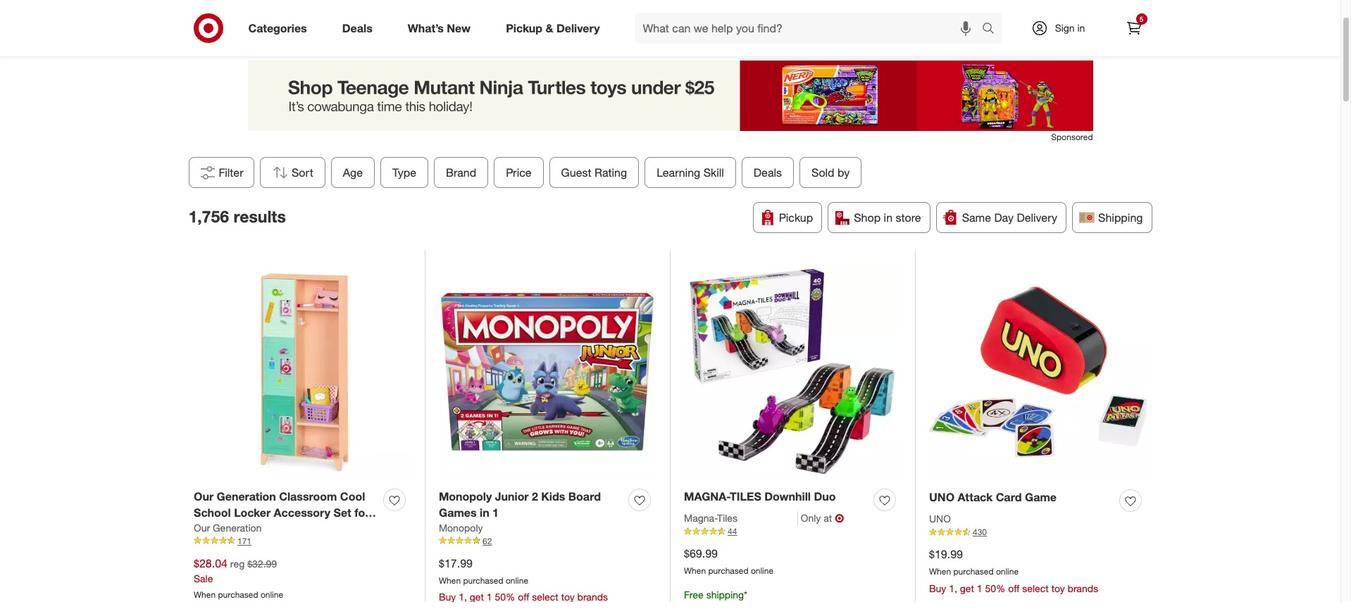 Task type: locate. For each thing, give the bounding box(es) containing it.
0 horizontal spatial pickup
[[506, 21, 543, 35]]

tiles
[[717, 512, 738, 524]]

skill
[[703, 166, 724, 180]]

$28.04
[[194, 557, 228, 571]]

$69.99
[[684, 547, 718, 561]]

our inside our generation classroom cool school locker accessory set for 18" dolls
[[194, 490, 214, 504]]

in for shop
[[884, 211, 893, 225]]

1 inside $19.99 when purchased online buy 1, get 1 50% off select toy brands
[[977, 583, 983, 595]]

online down '62' link
[[506, 575, 528, 586]]

0 horizontal spatial in
[[480, 506, 489, 520]]

&
[[546, 21, 553, 35]]

0 horizontal spatial 1
[[493, 506, 499, 520]]

monopoly junior 2 kids board games in 1 link
[[439, 489, 623, 521]]

shipping
[[706, 589, 744, 601]]

1 horizontal spatial /
[[688, 25, 692, 39]]

toys link
[[598, 25, 620, 39]]

uno for uno
[[929, 513, 951, 525]]

when down $17.99
[[439, 575, 461, 586]]

deals left what's
[[342, 21, 373, 35]]

pickup for pickup & delivery
[[506, 21, 543, 35]]

purchased for $19.99
[[954, 566, 994, 577]]

our generation classroom cool school locker accessory set for 18" dolls image
[[194, 264, 411, 481], [194, 264, 411, 481]]

sort button
[[260, 157, 325, 188]]

monopoly link
[[439, 521, 483, 535]]

pickup inside button
[[779, 211, 813, 225]]

toys right stem
[[663, 25, 685, 39]]

¬
[[835, 512, 844, 526]]

pickup & delivery
[[506, 21, 600, 35]]

monopoly
[[439, 490, 492, 504], [439, 522, 483, 534]]

1,756
[[188, 206, 229, 226]]

reg
[[230, 558, 245, 570]]

in right games
[[480, 506, 489, 520]]

1 vertical spatial pickup
[[779, 211, 813, 225]]

toys right math
[[723, 25, 746, 39]]

purchased down 'reg'
[[218, 590, 258, 600]]

purchased down $17.99
[[463, 575, 504, 586]]

purchased inside $17.99 when purchased online
[[463, 575, 504, 586]]

generation up locker
[[217, 490, 276, 504]]

171 link
[[194, 535, 411, 548]]

0 vertical spatial our
[[194, 490, 214, 504]]

1 horizontal spatial in
[[884, 211, 893, 225]]

2 horizontal spatial in
[[1078, 22, 1085, 34]]

1 vertical spatial 1
[[977, 583, 983, 595]]

monopoly junior 2 kids board games in 1 image
[[439, 264, 656, 481], [439, 264, 656, 481]]

online inside $28.04 reg $32.99 sale when purchased online
[[261, 590, 283, 600]]

free
[[684, 589, 704, 601]]

1 our from the top
[[194, 490, 214, 504]]

sign
[[1055, 22, 1075, 34]]

1
[[493, 506, 499, 520], [977, 583, 983, 595]]

1 for get
[[977, 583, 983, 595]]

when for $69.99
[[684, 566, 706, 576]]

sold
[[811, 166, 834, 180]]

2 vertical spatial in
[[480, 506, 489, 520]]

generation for our generation
[[213, 522, 262, 534]]

only
[[801, 512, 821, 524]]

when inside $69.99 when purchased online
[[684, 566, 706, 576]]

magna-tiles link
[[684, 512, 798, 526]]

0 vertical spatial pickup
[[506, 21, 543, 35]]

pickup down sold
[[779, 211, 813, 225]]

magna-tiles downhill duo image
[[684, 264, 901, 481], [684, 264, 901, 481]]

purchased
[[708, 566, 749, 576], [954, 566, 994, 577], [463, 575, 504, 586], [218, 590, 258, 600]]

50%
[[985, 583, 1006, 595]]

44
[[728, 526, 737, 537]]

1 vertical spatial generation
[[213, 522, 262, 534]]

0 vertical spatial monopoly
[[439, 490, 492, 504]]

toys left stem
[[598, 25, 620, 39]]

uno link
[[929, 512, 951, 526]]

magna-tiles downhill duo link
[[684, 489, 836, 505]]

generation for our generation classroom cool school locker accessory set for 18" dolls
[[217, 490, 276, 504]]

in inside button
[[884, 211, 893, 225]]

1 vertical spatial monopoly
[[439, 522, 483, 534]]

day
[[995, 211, 1014, 225]]

2 uno from the top
[[929, 513, 951, 525]]

pickup left &
[[506, 21, 543, 35]]

deals up pickup button
[[754, 166, 782, 180]]

1 horizontal spatial deals
[[754, 166, 782, 180]]

purchased up shipping in the bottom right of the page
[[708, 566, 749, 576]]

brand
[[446, 166, 476, 180]]

generation up "171"
[[213, 522, 262, 534]]

2 our from the top
[[194, 522, 210, 534]]

when down "$69.99"
[[684, 566, 706, 576]]

pickup for pickup
[[779, 211, 813, 225]]

generation inside our generation classroom cool school locker accessory set for 18" dolls
[[217, 490, 276, 504]]

sort
[[291, 166, 313, 180]]

1 vertical spatial deals
[[754, 166, 782, 180]]

magna-
[[684, 512, 717, 524]]

when for $19.99
[[929, 566, 951, 577]]

0 vertical spatial generation
[[217, 490, 276, 504]]

magna-
[[684, 490, 730, 504]]

shop in store
[[854, 211, 921, 225]]

type button
[[380, 157, 428, 188]]

0 horizontal spatial delivery
[[557, 21, 600, 35]]

1 horizontal spatial pickup
[[779, 211, 813, 225]]

junior
[[495, 490, 529, 504]]

what's new
[[408, 21, 471, 35]]

learning
[[657, 166, 700, 180]]

online down $32.99
[[261, 590, 283, 600]]

search button
[[976, 13, 1009, 47]]

0 vertical spatial deals
[[342, 21, 373, 35]]

5
[[1140, 15, 1144, 23]]

delivery inside button
[[1017, 211, 1058, 225]]

1 uno from the top
[[929, 490, 955, 504]]

our up school
[[194, 490, 214, 504]]

0 horizontal spatial /
[[591, 25, 595, 39]]

0 horizontal spatial toys
[[598, 25, 620, 39]]

$69.99 when purchased online
[[684, 547, 774, 576]]

pickup button
[[753, 202, 822, 233]]

1 horizontal spatial toys
[[663, 25, 685, 39]]

when down 'sale'
[[194, 590, 216, 600]]

locker
[[234, 506, 271, 520]]

monopoly down games
[[439, 522, 483, 534]]

online down 44 link
[[751, 566, 774, 576]]

results
[[234, 206, 286, 226]]

1 / from the left
[[591, 25, 595, 39]]

our
[[194, 490, 214, 504], [194, 522, 210, 534]]

cool
[[340, 490, 365, 504]]

purchased inside $19.99 when purchased online buy 1, get 1 50% off select toy brands
[[954, 566, 994, 577]]

online inside $69.99 when purchased online
[[751, 566, 774, 576]]

/ left toys link
[[591, 25, 595, 39]]

when inside $17.99 when purchased online
[[439, 575, 461, 586]]

in right sign
[[1078, 22, 1085, 34]]

toy
[[1052, 583, 1065, 595]]

classroom
[[279, 490, 337, 504]]

when up buy
[[929, 566, 951, 577]]

/
[[591, 25, 595, 39], [688, 25, 692, 39]]

monopoly for monopoly
[[439, 522, 483, 534]]

when inside $19.99 when purchased online buy 1, get 1 50% off select toy brands
[[929, 566, 951, 577]]

0 vertical spatial delivery
[[557, 21, 600, 35]]

0 horizontal spatial deals
[[342, 21, 373, 35]]

online inside $19.99 when purchased online buy 1, get 1 50% off select toy brands
[[996, 566, 1019, 577]]

$19.99 when purchased online buy 1, get 1 50% off select toy brands
[[929, 548, 1098, 595]]

in
[[1078, 22, 1085, 34], [884, 211, 893, 225], [480, 506, 489, 520]]

set
[[334, 506, 351, 520]]

magna-tiles downhill duo
[[684, 490, 836, 504]]

/ left math
[[688, 25, 692, 39]]

430
[[973, 527, 987, 538]]

$32.99
[[247, 558, 277, 570]]

only at ¬
[[801, 512, 844, 526]]

online inside $17.99 when purchased online
[[506, 575, 528, 586]]

tiles
[[730, 490, 762, 504]]

0 vertical spatial 1
[[493, 506, 499, 520]]

uno up $19.99
[[929, 513, 951, 525]]

0 vertical spatial in
[[1078, 22, 1085, 34]]

our down school
[[194, 522, 210, 534]]

5 link
[[1119, 13, 1150, 44]]

uno attack card game
[[929, 490, 1057, 504]]

1 vertical spatial delivery
[[1017, 211, 1058, 225]]

delivery
[[557, 21, 600, 35], [1017, 211, 1058, 225]]

1 right get
[[977, 583, 983, 595]]

math
[[695, 25, 720, 39]]

1 vertical spatial uno
[[929, 513, 951, 525]]

1 monopoly from the top
[[439, 490, 492, 504]]

online up the off
[[996, 566, 1019, 577]]

0 vertical spatial uno
[[929, 490, 955, 504]]

1 vertical spatial in
[[884, 211, 893, 225]]

store
[[896, 211, 921, 225]]

1 horizontal spatial delivery
[[1017, 211, 1058, 225]]

uno attack card game image
[[929, 264, 1147, 482], [929, 264, 1147, 482]]

deals inside button
[[754, 166, 782, 180]]

uno attack card game link
[[929, 490, 1057, 506]]

learning skill
[[657, 166, 724, 180]]

1 inside monopoly junior 2 kids board games in 1
[[493, 506, 499, 520]]

1 vertical spatial our
[[194, 522, 210, 534]]

monopoly inside monopoly junior 2 kids board games in 1
[[439, 490, 492, 504]]

1 horizontal spatial 1
[[977, 583, 983, 595]]

categories
[[248, 21, 307, 35]]

monopoly up games
[[439, 490, 492, 504]]

at
[[824, 512, 832, 524]]

1 down junior
[[493, 506, 499, 520]]

purchased up get
[[954, 566, 994, 577]]

uno up the uno link in the right bottom of the page
[[929, 490, 955, 504]]

2 monopoly from the top
[[439, 522, 483, 534]]

2 horizontal spatial toys
[[723, 25, 746, 39]]

2 toys from the left
[[663, 25, 685, 39]]

in left store
[[884, 211, 893, 225]]

purchased inside $69.99 when purchased online
[[708, 566, 749, 576]]

(1,756)
[[749, 25, 783, 39]]

deals for 'deals' button
[[754, 166, 782, 180]]

stem
[[630, 25, 660, 39]]

deals
[[342, 21, 373, 35], [754, 166, 782, 180]]



Task type: vqa. For each thing, say whether or not it's contained in the screenshot.
leftmost /
yes



Task type: describe. For each thing, give the bounding box(es) containing it.
our generation
[[194, 522, 262, 534]]

board
[[568, 490, 601, 504]]

purchased inside $28.04 reg $32.99 sale when purchased online
[[218, 590, 258, 600]]

school
[[194, 506, 231, 520]]

monopoly junior 2 kids board games in 1
[[439, 490, 601, 520]]

new
[[447, 21, 471, 35]]

buy
[[929, 583, 947, 595]]

our generation classroom cool school locker accessory set for 18" dolls
[[194, 490, 369, 536]]

in for sign
[[1078, 22, 1085, 34]]

price
[[506, 166, 531, 180]]

deals button
[[742, 157, 794, 188]]

*
[[744, 589, 748, 601]]

age button
[[331, 157, 375, 188]]

by
[[838, 166, 850, 180]]

brand button
[[434, 157, 488, 188]]

1,
[[949, 583, 958, 595]]

3 toys from the left
[[723, 25, 746, 39]]

brands
[[1068, 583, 1098, 595]]

attack
[[958, 490, 993, 504]]

171
[[237, 536, 252, 547]]

categories link
[[236, 13, 325, 44]]

card
[[996, 490, 1022, 504]]

44 link
[[684, 526, 901, 538]]

$17.99 when purchased online
[[439, 557, 528, 586]]

deals link
[[330, 13, 390, 44]]

our for our generation
[[194, 522, 210, 534]]

advertisement region
[[248, 60, 1093, 131]]

age
[[343, 166, 363, 180]]

our generation classroom cool school locker accessory set for 18" dolls link
[[194, 489, 378, 536]]

downhill
[[765, 490, 811, 504]]

shop
[[854, 211, 881, 225]]

what's
[[408, 21, 444, 35]]

same day delivery
[[962, 211, 1058, 225]]

$17.99
[[439, 557, 473, 571]]

games
[[439, 506, 477, 520]]

kids
[[541, 490, 565, 504]]

stem toys / math toys (1,756)
[[630, 25, 783, 39]]

online for $69.99
[[751, 566, 774, 576]]

free shipping *
[[684, 589, 748, 601]]

stem toys link
[[630, 25, 685, 39]]

shop in store button
[[828, 202, 931, 233]]

2
[[532, 490, 538, 504]]

search
[[976, 22, 1009, 36]]

1 toys from the left
[[598, 25, 620, 39]]

for
[[355, 506, 369, 520]]

monopoly for monopoly junior 2 kids board games in 1
[[439, 490, 492, 504]]

type
[[392, 166, 416, 180]]

select
[[1023, 583, 1049, 595]]

2 / from the left
[[688, 25, 692, 39]]

target
[[557, 25, 588, 39]]

purchased for $17.99
[[463, 575, 504, 586]]

$19.99
[[929, 548, 963, 562]]

same day delivery button
[[936, 202, 1067, 233]]

our for our generation classroom cool school locker accessory set for 18" dolls
[[194, 490, 214, 504]]

pickup & delivery link
[[494, 13, 618, 44]]

in inside monopoly junior 2 kids board games in 1
[[480, 506, 489, 520]]

online for $19.99
[[996, 566, 1019, 577]]

learning skill button
[[645, 157, 736, 188]]

guest rating
[[561, 166, 627, 180]]

game
[[1025, 490, 1057, 504]]

shipping
[[1099, 211, 1143, 225]]

sign in
[[1055, 22, 1085, 34]]

1 for in
[[493, 506, 499, 520]]

uno for uno attack card game
[[929, 490, 955, 504]]

get
[[960, 583, 974, 595]]

What can we help you find? suggestions appear below search field
[[635, 13, 985, 44]]

when for $17.99
[[439, 575, 461, 586]]

target link
[[557, 25, 588, 39]]

delivery for pickup & delivery
[[557, 21, 600, 35]]

when inside $28.04 reg $32.99 sale when purchased online
[[194, 590, 216, 600]]

430 link
[[929, 526, 1147, 539]]

filter button
[[188, 157, 254, 188]]

target / toys
[[557, 25, 620, 39]]

deals for deals link
[[342, 21, 373, 35]]

delivery for same day delivery
[[1017, 211, 1058, 225]]

purchased for $69.99
[[708, 566, 749, 576]]

18"
[[194, 522, 212, 536]]

$28.04 reg $32.99 sale when purchased online
[[194, 557, 283, 600]]

62
[[483, 536, 492, 547]]

guest
[[561, 166, 591, 180]]

off
[[1008, 583, 1020, 595]]

dolls
[[215, 522, 242, 536]]

online for $17.99
[[506, 575, 528, 586]]



